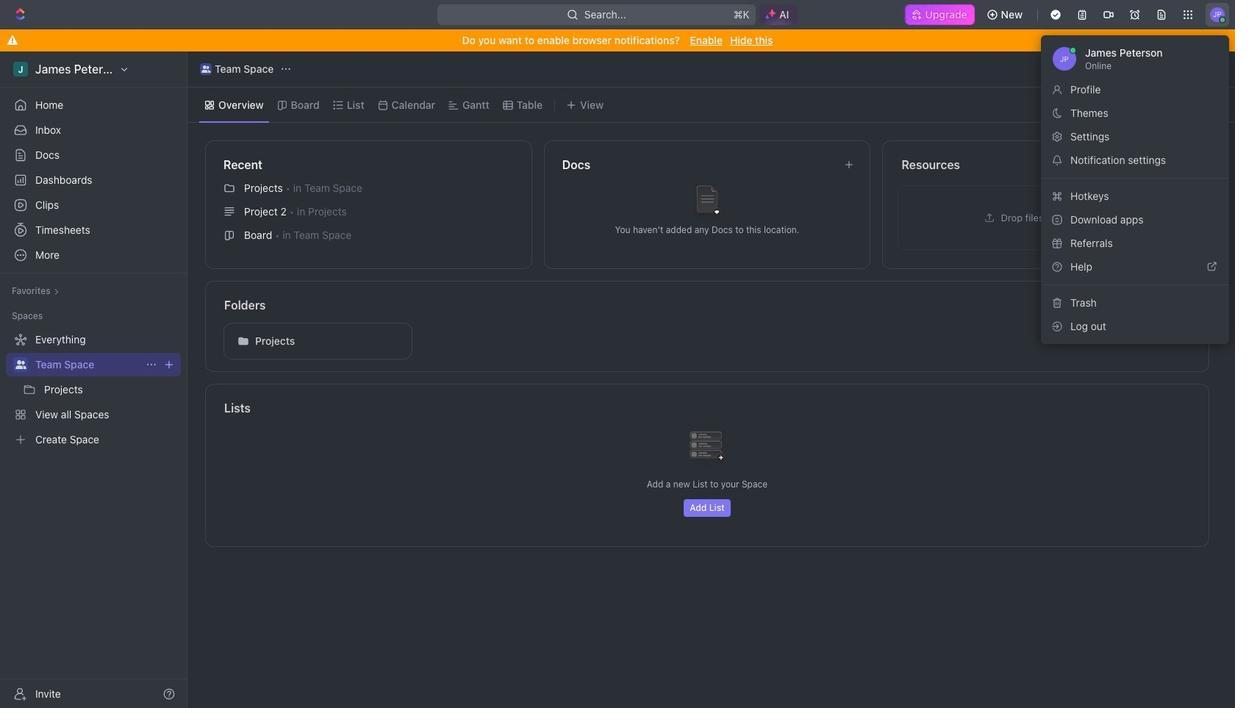 Task type: describe. For each thing, give the bounding box(es) containing it.
sidebar navigation
[[0, 51, 187, 708]]

no lists icon. image
[[678, 420, 737, 479]]

user group image
[[15, 360, 26, 369]]



Task type: locate. For each thing, give the bounding box(es) containing it.
user group image
[[201, 65, 210, 73]]

tree inside 'sidebar' navigation
[[6, 328, 181, 451]]

no most used docs image
[[678, 174, 737, 233]]

tree
[[6, 328, 181, 451]]



Task type: vqa. For each thing, say whether or not it's contained in the screenshot.
Task name or type '/' for commands text field
no



